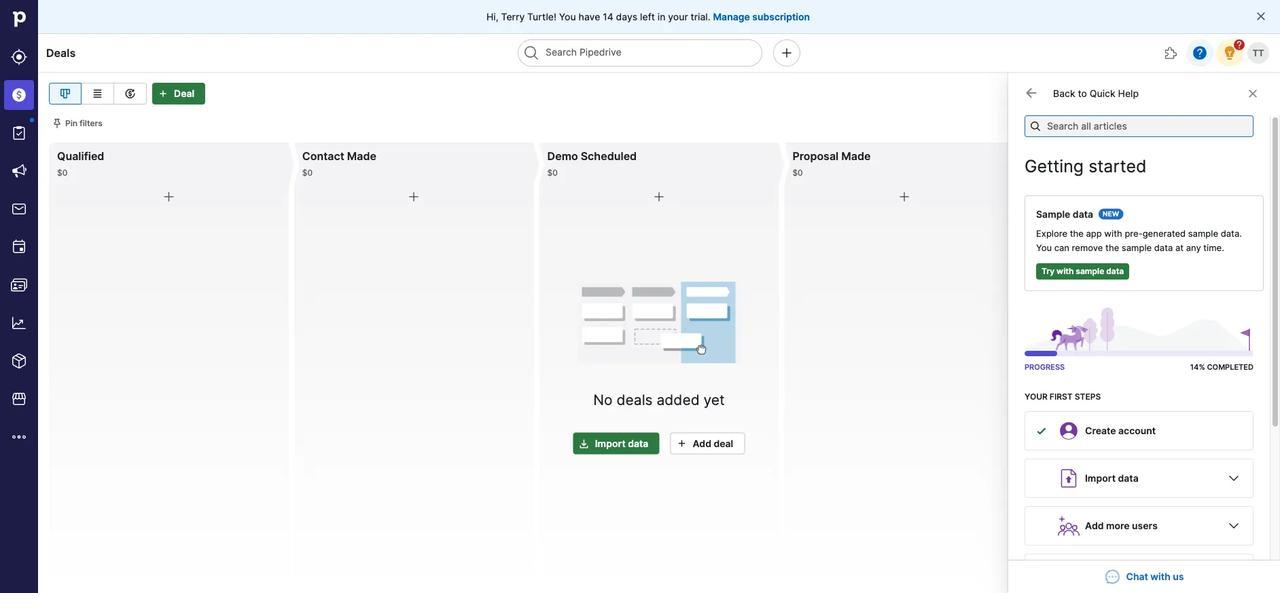 Task type: describe. For each thing, give the bounding box(es) containing it.
account
[[1119, 426, 1156, 437]]

quick add image
[[779, 45, 795, 61]]

quick
[[1090, 88, 1116, 100]]

started
[[1089, 156, 1147, 177]]

more image
[[11, 429, 27, 446]]

have
[[579, 11, 600, 22]]

turtle!
[[527, 11, 557, 22]]

deal
[[714, 438, 733, 450]]

14% completed
[[1190, 363, 1254, 372]]

more
[[1106, 521, 1130, 532]]

1 vertical spatial import data
[[1085, 473, 1139, 485]]

added
[[657, 392, 700, 409]]

with for try with sample data
[[1057, 267, 1074, 277]]

with for chat with us
[[1151, 572, 1171, 583]]

color primary inverted image
[[155, 88, 171, 99]]

steps
[[1075, 392, 1101, 402]]

change order image
[[1137, 118, 1148, 129]]

0 vertical spatial you
[[559, 11, 576, 22]]

activities image
[[11, 239, 27, 256]]

color undefined image
[[11, 125, 27, 141]]

negotiations started
[[1038, 149, 1147, 163]]

insights image
[[11, 315, 27, 332]]

help
[[1118, 88, 1139, 100]]

no
[[593, 392, 613, 409]]

manage subscription link
[[713, 10, 810, 23]]

1 horizontal spatial import
[[1085, 473, 1116, 485]]

contact
[[302, 149, 344, 163]]

to
[[1078, 88, 1087, 100]]

1 vertical spatial the
[[1106, 243, 1119, 253]]

import data button
[[573, 433, 659, 455]]

data inside explore the app with pre-generated sample data. you can remove the sample data at any time.
[[1154, 243, 1173, 253]]

quick help image
[[1192, 45, 1208, 61]]

us
[[1173, 572, 1184, 583]]

explore
[[1036, 229, 1068, 239]]

pin filters
[[65, 119, 103, 128]]

color primary image inside pin filters button
[[52, 118, 63, 129]]

first
[[1050, 392, 1073, 402]]

at
[[1176, 243, 1184, 253]]

deal button
[[152, 83, 205, 105]]

deals image
[[11, 87, 27, 103]]

deal
[[174, 88, 194, 100]]

can
[[1054, 243, 1070, 253]]

add more users
[[1085, 521, 1158, 532]]

list image
[[89, 86, 106, 102]]

add for add deal
[[693, 438, 711, 450]]

filters
[[80, 119, 103, 128]]

import data inside button
[[595, 438, 649, 450]]

1 horizontal spatial sample
[[1122, 243, 1152, 253]]

scheduled
[[581, 149, 637, 163]]

terry
[[501, 11, 525, 22]]

everyone
[[1206, 88, 1250, 100]]

days
[[616, 11, 638, 22]]

color primary inverted image
[[576, 438, 592, 449]]

deals
[[46, 46, 76, 59]]

$0
[[1054, 88, 1067, 100]]

yet
[[704, 392, 725, 409]]

0 vertical spatial the
[[1070, 229, 1084, 239]]

14
[[603, 11, 613, 22]]

Search Pipedrive field
[[518, 39, 762, 67]]

products image
[[11, 353, 27, 370]]

try with sample data button
[[1036, 264, 1130, 280]]

users
[[1132, 521, 1158, 532]]

completed
[[1207, 363, 1254, 372]]

create
[[1085, 426, 1116, 437]]

pipeline
[[1100, 88, 1136, 100]]

data down deals
[[628, 438, 649, 450]]

forecast image
[[122, 86, 138, 102]]

remove
[[1072, 243, 1103, 253]]

back
[[1053, 88, 1075, 100]]

next
[[1192, 119, 1211, 128]]

started
[[1108, 149, 1147, 163]]

data down explore the app with pre-generated sample data. you can remove the sample data at any time.
[[1106, 267, 1124, 277]]

pre-
[[1125, 229, 1143, 239]]

chat
[[1126, 572, 1148, 583]]

hi,
[[487, 11, 499, 22]]

try with sample data
[[1042, 267, 1124, 277]]



Task type: locate. For each thing, give the bounding box(es) containing it.
contact made
[[302, 149, 376, 163]]

menu
[[0, 0, 38, 594]]

trial.
[[691, 11, 711, 22]]

negotiations
[[1038, 149, 1105, 163]]

add inside "button"
[[693, 438, 711, 450]]

proposal made
[[793, 149, 871, 163]]

0 horizontal spatial add
[[693, 438, 711, 450]]

no deals added yet
[[593, 392, 725, 409]]

import
[[595, 438, 626, 450], [1085, 473, 1116, 485]]

create account
[[1085, 426, 1156, 437]]

you left have
[[559, 11, 576, 22]]

0 horizontal spatial sample
[[1076, 267, 1104, 277]]

import data up more
[[1085, 473, 1139, 485]]

0 horizontal spatial import data
[[595, 438, 649, 450]]

progress
[[1025, 363, 1065, 372]]

home image
[[9, 9, 29, 29]]

with right try
[[1057, 267, 1074, 277]]

color secondary image left $0 at top
[[1025, 86, 1038, 100]]

sample
[[1036, 209, 1071, 220]]

add deal
[[693, 438, 733, 450]]

color primary image inside add deal "button"
[[674, 438, 690, 449]]

pipeline button
[[1077, 83, 1159, 105]]

pipeline image
[[57, 86, 73, 102]]

tt
[[1253, 48, 1264, 58]]

the left app
[[1070, 229, 1084, 239]]

add left deal
[[693, 438, 711, 450]]

1 horizontal spatial made
[[841, 149, 871, 163]]

hi, terry turtle! you have 14 days left in your  trial. manage subscription
[[487, 11, 810, 22]]

back to quick help
[[1053, 88, 1139, 100]]

the
[[1070, 229, 1084, 239], [1106, 243, 1119, 253]]

demo
[[547, 149, 578, 163]]

1 vertical spatial sample
[[1122, 243, 1152, 253]]

add
[[693, 438, 711, 450], [1085, 521, 1104, 532]]

time.
[[1204, 243, 1224, 253]]

getting started
[[1025, 156, 1147, 177]]

0 vertical spatial import
[[595, 438, 626, 450]]

explore the app with pre-generated sample data. you can remove the sample data at any time.
[[1036, 229, 1242, 253]]

sort by: next activity
[[1159, 119, 1242, 128]]

generated
[[1143, 229, 1186, 239]]

data.
[[1221, 229, 1242, 239]]

0 horizontal spatial color secondary image
[[1025, 86, 1038, 100]]

pin filters button
[[49, 116, 108, 132]]

color primary image
[[1081, 88, 1097, 99], [1250, 88, 1266, 99], [52, 118, 63, 129], [161, 189, 177, 205], [651, 189, 667, 205], [896, 189, 912, 205], [1141, 189, 1158, 205], [674, 438, 690, 449], [1226, 471, 1242, 487]]

your first steps
[[1025, 392, 1101, 402]]

any
[[1186, 243, 1201, 253]]

1 horizontal spatial add
[[1085, 521, 1104, 532]]

2 horizontal spatial with
[[1151, 572, 1171, 583]]

made right contact
[[347, 149, 376, 163]]

made right proposal
[[841, 149, 871, 163]]

add deal button
[[670, 433, 745, 455]]

activity
[[1213, 119, 1242, 128]]

data down generated
[[1154, 243, 1173, 253]]

sample inside button
[[1076, 267, 1104, 277]]

color primary image inside everyone button
[[1250, 88, 1266, 99]]

made for contact made
[[347, 149, 376, 163]]

add left more
[[1085, 521, 1104, 532]]

contacts image
[[11, 277, 27, 294]]

your
[[668, 11, 688, 22]]

1 horizontal spatial color secondary image
[[1245, 88, 1261, 99]]

sort
[[1159, 119, 1176, 128]]

chat with us
[[1126, 572, 1184, 583]]

color secondary image down tt button
[[1245, 88, 1261, 99]]

0 horizontal spatial with
[[1057, 267, 1074, 277]]

try
[[1042, 267, 1055, 277]]

1 vertical spatial add
[[1085, 521, 1104, 532]]

0 horizontal spatial made
[[347, 149, 376, 163]]

data up the add more users
[[1118, 473, 1139, 485]]

by:
[[1178, 119, 1190, 128]]

menu item
[[0, 76, 38, 114]]

sales inbox image
[[11, 201, 27, 217]]

1 horizontal spatial import data
[[1085, 473, 1139, 485]]

deals
[[617, 392, 653, 409]]

left
[[640, 11, 655, 22]]

sample data
[[1036, 209, 1093, 220]]

color primary image inside pipeline button
[[1081, 88, 1097, 99]]

2 vertical spatial with
[[1151, 572, 1171, 583]]

in
[[658, 11, 666, 22]]

0 vertical spatial sample
[[1188, 229, 1218, 239]]

1 horizontal spatial you
[[1036, 243, 1052, 253]]

import right color primary inverted image
[[595, 438, 626, 450]]

new
[[1103, 210, 1119, 218]]

everyone button
[[1187, 83, 1269, 105]]

with inside try with sample data button
[[1057, 267, 1074, 277]]

import data right color primary inverted image
[[595, 438, 649, 450]]

manage
[[713, 11, 750, 22]]

1 horizontal spatial with
[[1104, 229, 1122, 239]]

you
[[559, 11, 576, 22], [1036, 243, 1052, 253]]

color primary image
[[1256, 11, 1267, 22], [1234, 39, 1245, 50], [1242, 118, 1253, 129], [1030, 121, 1041, 132], [406, 189, 422, 205], [1226, 518, 1242, 535]]

import down create
[[1085, 473, 1116, 485]]

0 horizontal spatial you
[[559, 11, 576, 22]]

1 made from the left
[[347, 149, 376, 163]]

you down the explore
[[1036, 243, 1052, 253]]

1 vertical spatial you
[[1036, 243, 1052, 253]]

your
[[1025, 392, 1048, 402]]

0 vertical spatial with
[[1104, 229, 1122, 239]]

2 made from the left
[[841, 149, 871, 163]]

1 vertical spatial with
[[1057, 267, 1074, 277]]

made for proposal made
[[841, 149, 871, 163]]

sample up the any
[[1188, 229, 1218, 239]]

1 vertical spatial import
[[1085, 473, 1116, 485]]

with left us
[[1151, 572, 1171, 583]]

data up app
[[1073, 209, 1093, 220]]

demo scheduled
[[547, 149, 637, 163]]

color positive image
[[1036, 426, 1047, 437]]

tt button
[[1245, 39, 1272, 67]]

subscription
[[752, 11, 810, 22]]

data
[[1073, 209, 1093, 220], [1154, 243, 1173, 253], [1106, 267, 1124, 277], [628, 438, 649, 450], [1118, 473, 1139, 485]]

0 horizontal spatial import
[[595, 438, 626, 450]]

sample down pre-
[[1122, 243, 1152, 253]]

sample down remove
[[1076, 267, 1104, 277]]

Search all articles text field
[[1025, 116, 1254, 137]]

add for add more users
[[1085, 521, 1104, 532]]

1 horizontal spatial the
[[1106, 243, 1119, 253]]

color warning image
[[1222, 45, 1238, 61]]

proposal
[[793, 149, 839, 163]]

with inside explore the app with pre-generated sample data. you can remove the sample data at any time.
[[1104, 229, 1122, 239]]

getting
[[1025, 156, 1084, 177]]

0 vertical spatial add
[[693, 438, 711, 450]]

2 horizontal spatial sample
[[1188, 229, 1218, 239]]

marketplace image
[[11, 391, 27, 408]]

qualified
[[57, 149, 104, 163]]

leads image
[[11, 49, 27, 65]]

sample
[[1188, 229, 1218, 239], [1122, 243, 1152, 253], [1076, 267, 1104, 277]]

import data
[[595, 438, 649, 450], [1085, 473, 1139, 485]]

the right remove
[[1106, 243, 1119, 253]]

with
[[1104, 229, 1122, 239], [1057, 267, 1074, 277], [1151, 572, 1171, 583]]

pin
[[65, 119, 78, 128]]

0 horizontal spatial the
[[1070, 229, 1084, 239]]

app
[[1086, 229, 1102, 239]]

made
[[347, 149, 376, 163], [841, 149, 871, 163]]

color secondary image
[[1025, 86, 1038, 100], [1245, 88, 1261, 99]]

campaigns image
[[11, 163, 27, 179]]

14%
[[1190, 363, 1205, 372]]

import inside import data button
[[595, 438, 626, 450]]

0 vertical spatial import data
[[595, 438, 649, 450]]

2 vertical spatial sample
[[1076, 267, 1104, 277]]

with right app
[[1104, 229, 1122, 239]]

you inside explore the app with pre-generated sample data. you can remove the sample data at any time.
[[1036, 243, 1052, 253]]



Task type: vqa. For each thing, say whether or not it's contained in the screenshot.
2nd color undefined icon from the bottom of the page
no



